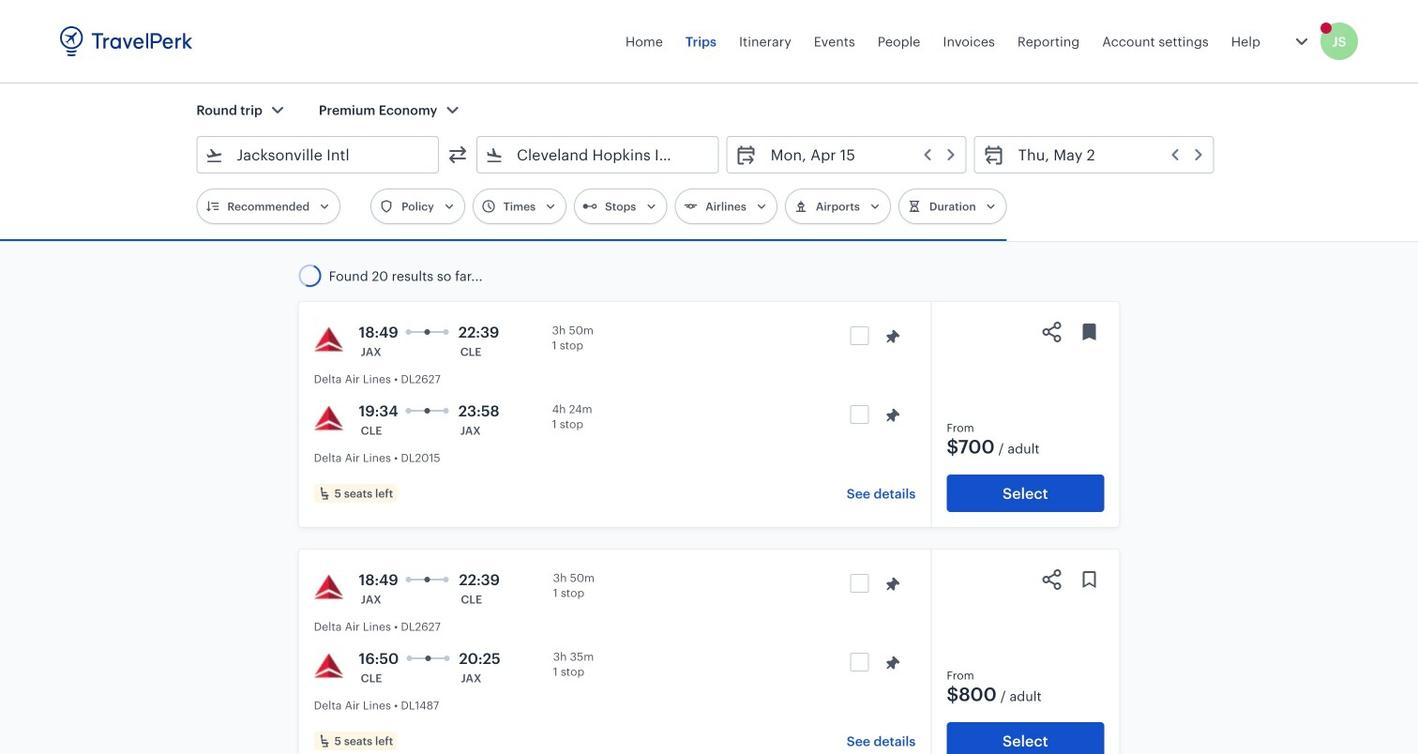 Task type: vqa. For each thing, say whether or not it's contained in the screenshot.
Depart text box
no



Task type: describe. For each thing, give the bounding box(es) containing it.
1 delta air lines image from the top
[[314, 403, 344, 433]]

From search field
[[224, 140, 414, 170]]

2 delta air lines image from the top
[[314, 572, 344, 602]]

Return field
[[1005, 140, 1206, 170]]

Depart field
[[758, 140, 958, 170]]



Task type: locate. For each thing, give the bounding box(es) containing it.
To search field
[[504, 140, 694, 170]]

2 vertical spatial delta air lines image
[[314, 651, 344, 681]]

delta air lines image
[[314, 403, 344, 433], [314, 572, 344, 602], [314, 651, 344, 681]]

0 vertical spatial delta air lines image
[[314, 403, 344, 433]]

delta air lines image
[[314, 325, 344, 355]]

1 vertical spatial delta air lines image
[[314, 572, 344, 602]]

3 delta air lines image from the top
[[314, 651, 344, 681]]



